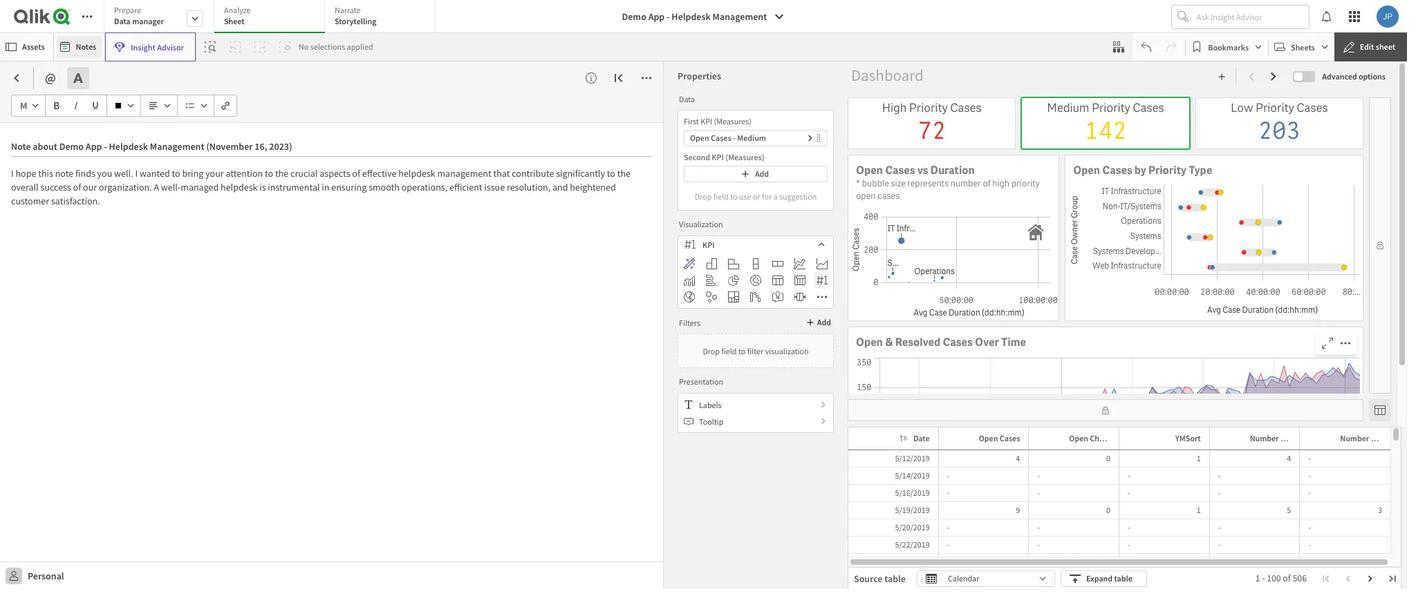 Task type: vqa. For each thing, say whether or not it's contained in the screenshot.
the spacing
no



Task type: describe. For each thing, give the bounding box(es) containing it.
cases inside button
[[1307, 434, 1327, 444]]

date button
[[895, 431, 935, 447]]

you
[[97, 167, 112, 180]]

first kpi (measures)
[[684, 116, 752, 127]]

insight
[[131, 42, 156, 52]]

source
[[854, 573, 883, 586]]

go to the first page image
[[1322, 575, 1330, 584]]

0 for 9
[[1106, 505, 1110, 516]]

our
[[83, 181, 97, 194]]

drop field to filter visualization
[[703, 346, 809, 356]]

managed
[[181, 181, 219, 194]]

open cases - medium
[[690, 133, 766, 143]]

2 the from the left
[[617, 167, 631, 180]]

open for open cases - medium
[[690, 133, 709, 143]]

donut chart image
[[750, 275, 761, 286]]

open & resolved cases over time
[[856, 335, 1026, 350]]

or
[[753, 191, 760, 202]]

smart search image
[[205, 41, 216, 53]]

field for filter
[[721, 346, 737, 356]]

organization.
[[99, 181, 152, 194]]

kpi for second
[[712, 152, 724, 162]]

cases inside low priority cases 203
[[1297, 101, 1328, 116]]

horizontal grouped bar chart image
[[728, 259, 739, 270]]

advisor
[[157, 42, 184, 52]]

date
[[913, 434, 930, 444]]

time
[[1001, 335, 1026, 350]]

selections
[[310, 41, 345, 52]]

instrumental
[[268, 181, 320, 194]]

@
[[45, 70, 56, 86]]

vertical combo chart image
[[684, 275, 695, 286]]

box plot image
[[794, 292, 806, 303]]

showing 101 rows and 6 columns. use arrow keys to navigate in table cells and tab to move to pagination controls. for the full range of keyboard navigation, see the documentation. element
[[848, 428, 1407, 590]]

notes
[[76, 41, 96, 52]]

assets
[[22, 41, 45, 52]]

new
[[1289, 434, 1305, 444]]

data inside prepare data manager
[[114, 16, 131, 26]]

9
[[1016, 505, 1020, 516]]

calendar
[[948, 574, 979, 584]]

medium priority cases 142
[[1047, 101, 1164, 147]]

ensuring
[[331, 181, 367, 194]]

vertical stacked bar chart image
[[750, 259, 761, 270]]

bold image
[[53, 102, 61, 110]]

expand table
[[1086, 574, 1132, 584]]

low
[[1231, 101, 1253, 116]]

expand table button
[[1061, 571, 1147, 588]]

1 for 4
[[1197, 454, 1201, 464]]

applied
[[347, 41, 373, 52]]

cases inside button
[[711, 133, 731, 143]]

open for open cases
[[979, 434, 998, 444]]

back image
[[11, 73, 22, 84]]

of left 506
[[1283, 573, 1291, 585]]

5
[[1287, 505, 1291, 516]]

significantly
[[556, 167, 605, 180]]

ymsort button
[[1157, 431, 1206, 447]]

more image
[[817, 292, 828, 303]]

priority
[[1011, 178, 1040, 189]]

number
[[951, 178, 981, 189]]

Ask Insight Advisor text field
[[1194, 5, 1309, 28]]

toggle formatting element
[[67, 67, 95, 89]]

requests
[[1118, 434, 1151, 444]]

application containing 72
[[0, 0, 1407, 590]]

advanced options
[[1322, 71, 1386, 82]]

1 i from the left
[[11, 167, 14, 180]]

attention
[[226, 167, 263, 180]]

72
[[918, 116, 946, 147]]

narrate storytelling
[[335, 5, 376, 26]]

edit sheet button
[[1334, 32, 1407, 62]]

kpi image
[[817, 275, 828, 286]]

5/16/2019
[[895, 488, 930, 499]]

open for open change requests
[[1069, 434, 1088, 444]]

line chart image
[[794, 259, 806, 270]]

storytelling
[[335, 16, 376, 26]]

high
[[992, 178, 1010, 189]]

contribute
[[512, 167, 554, 180]]

italic image
[[72, 102, 80, 110]]

calendar button
[[917, 571, 1055, 588]]

edit sheet
[[1360, 41, 1395, 52]]

your
[[205, 167, 224, 180]]

add button for second kpi (measures)
[[684, 166, 828, 183]]

tooltip button
[[678, 413, 833, 430]]

1 horizontal spatial data
[[679, 94, 695, 104]]

cases inside medium priority cases 142
[[1133, 101, 1164, 116]]

no
[[299, 41, 309, 52]]

insight advisor button
[[105, 32, 196, 62]]

autochart image
[[684, 259, 695, 270]]

next sheet: performance image
[[1268, 71, 1279, 82]]

area line chart image
[[817, 259, 828, 270]]

sheets
[[1291, 42, 1315, 52]]

1 horizontal spatial helpdesk
[[398, 167, 435, 180]]

notes button
[[56, 36, 102, 58]]

high
[[882, 101, 907, 116]]

demo
[[622, 10, 646, 23]]

edit
[[1360, 41, 1374, 52]]

to left the 'filter'
[[738, 346, 746, 356]]

- inside button
[[733, 133, 736, 143]]

source table
[[854, 573, 906, 586]]

priority for 203
[[1256, 101, 1294, 116]]

low priority cases 203
[[1231, 101, 1328, 147]]

filters
[[679, 318, 700, 328]]

heightened
[[570, 181, 616, 194]]

demo app - helpdesk management button
[[614, 6, 793, 28]]

duration
[[930, 163, 975, 178]]

cases inside high priority cases 72
[[950, 101, 982, 116]]

kpi inside 'button'
[[702, 240, 715, 250]]

of inside open cases vs duration * bubble size represents number of high priority open cases
[[983, 178, 991, 189]]

presentation
[[679, 377, 723, 387]]

well-
[[161, 181, 181, 194]]

field for use
[[713, 191, 729, 202]]

0 for 4
[[1106, 454, 1110, 464]]

open cases
[[979, 434, 1020, 444]]

properties
[[678, 70, 721, 82]]

5/12/2019
[[895, 454, 930, 464]]

5/14/2019
[[895, 471, 930, 481]]

undo image
[[1141, 41, 1152, 53]]

underline image
[[91, 102, 100, 110]]

drop for drop field to use or for a suggestion
[[695, 191, 712, 202]]

1 the from the left
[[275, 167, 289, 180]]

details image
[[586, 73, 597, 84]]

2 i from the left
[[135, 167, 138, 180]]

number of new cases
[[1250, 434, 1327, 444]]

horizontal combo chart image
[[706, 275, 717, 286]]

pie chart image
[[728, 275, 739, 286]]

1 - 100 of 506
[[1255, 573, 1307, 585]]

suggestion
[[779, 191, 817, 202]]

hope
[[16, 167, 36, 180]]

go to the previous page image
[[1344, 575, 1352, 584]]

open cases - medium button
[[684, 130, 828, 147]]

prepare
[[114, 5, 141, 15]]

506
[[1293, 573, 1307, 585]]

of left our
[[73, 181, 81, 194]]

hide source table viewer image
[[1375, 405, 1386, 416]]

prepare data manager
[[114, 5, 164, 26]]

sheet
[[1376, 41, 1395, 52]]

5/20/2019
[[895, 523, 930, 533]]

overall
[[11, 181, 39, 194]]

is
[[259, 181, 266, 194]]



Task type: locate. For each thing, give the bounding box(es) containing it.
&
[[885, 335, 893, 350]]

field left use
[[713, 191, 729, 202]]

drop up visualization
[[695, 191, 712, 202]]

open inside button
[[1069, 434, 1088, 444]]

tab list containing prepare
[[104, 0, 440, 35]]

- inside button
[[667, 10, 670, 23]]

1 vertical spatial drop
[[703, 346, 720, 356]]

drop
[[695, 191, 712, 202], [703, 346, 720, 356]]

0 horizontal spatial 4
[[1016, 454, 1020, 464]]

kpi for first
[[701, 116, 712, 127]]

dashboard
[[851, 65, 924, 85]]

2 4 from the left
[[1287, 454, 1291, 464]]

1
[[1197, 454, 1201, 464], [1197, 505, 1201, 516], [1255, 573, 1260, 585]]

management
[[437, 167, 491, 180]]

0 vertical spatial medium
[[1047, 101, 1089, 116]]

add button up "drop field to use or for a suggestion"
[[684, 166, 828, 183]]

app
[[648, 10, 665, 23]]

table for source table
[[884, 573, 906, 586]]

visualization
[[765, 346, 809, 356]]

vertical grouped bar chart image
[[706, 259, 717, 270]]

open down 142
[[1073, 163, 1100, 178]]

to up heightened
[[607, 167, 615, 180]]

medium
[[1047, 101, 1089, 116], [737, 133, 766, 143]]

add up for
[[755, 169, 769, 179]]

crucial
[[290, 167, 318, 180]]

m
[[20, 100, 27, 112]]

ymsort
[[1175, 434, 1201, 444]]

cases inside open cases vs duration * bubble size represents number of high priority open cases
[[885, 163, 915, 178]]

1 horizontal spatial table
[[1114, 574, 1132, 584]]

drop for drop field to filter visualization
[[703, 346, 720, 356]]

1 vertical spatial 0
[[1106, 505, 1110, 516]]

this
[[38, 167, 53, 180]]

add
[[755, 169, 769, 179], [817, 317, 831, 328]]

james peterson image
[[1377, 6, 1399, 28]]

well.
[[114, 167, 133, 180]]

0 vertical spatial helpdesk
[[398, 167, 435, 180]]

1 vertical spatial 1
[[1197, 505, 1201, 516]]

selections tool image
[[1113, 41, 1124, 53]]

0 vertical spatial data
[[114, 16, 131, 26]]

2 vertical spatial 1
[[1255, 573, 1260, 585]]

second
[[684, 152, 710, 162]]

1 horizontal spatial number
[[1340, 434, 1369, 444]]

open for open & resolved cases over time
[[856, 335, 883, 350]]

analyze
[[224, 5, 251, 15]]

priority inside low priority cases 203
[[1256, 101, 1294, 116]]

to left use
[[730, 191, 738, 202]]

change
[[1090, 434, 1117, 444]]

1 number from the left
[[1250, 434, 1279, 444]]

cases inside "button"
[[1000, 434, 1020, 444]]

1 vertical spatial add
[[817, 317, 831, 328]]

1 vertical spatial medium
[[737, 133, 766, 143]]

bookmarks button
[[1189, 36, 1265, 58]]

add button for filters
[[803, 315, 834, 331]]

no selections applied
[[299, 41, 373, 52]]

open cases button
[[961, 431, 1026, 447]]

0 horizontal spatial data
[[114, 16, 131, 26]]

demo app - helpdesk management
[[622, 10, 767, 23]]

0 vertical spatial drop
[[695, 191, 712, 202]]

1 vertical spatial add button
[[803, 315, 834, 331]]

click to unlock sheet layout image
[[1376, 242, 1384, 250]]

table for expand table
[[1114, 574, 1132, 584]]

collapse image
[[613, 73, 624, 84]]

insert link image
[[221, 102, 230, 110]]

of up ensuring
[[352, 167, 360, 180]]

open inside "button"
[[979, 434, 998, 444]]

note
[[55, 167, 73, 180]]

of left closed at the right of the page
[[1371, 434, 1378, 444]]

issue
[[484, 181, 505, 194]]

map image
[[684, 292, 695, 303]]

kpi
[[701, 116, 712, 127], [712, 152, 724, 162], [702, 240, 715, 250]]

open down first
[[690, 133, 709, 143]]

number left closed at the right of the page
[[1340, 434, 1369, 444]]

field
[[713, 191, 729, 202], [721, 346, 737, 356]]

closed
[[1380, 434, 1404, 444]]

number
[[1250, 434, 1279, 444], [1340, 434, 1369, 444]]

data up first
[[679, 94, 695, 104]]

of left the high
[[983, 178, 991, 189]]

to up well-
[[172, 167, 180, 180]]

labels
[[699, 400, 722, 410]]

customer
[[11, 195, 49, 207]]

for
[[762, 191, 772, 202]]

priority right high
[[909, 101, 948, 116]]

1 horizontal spatial 4
[[1287, 454, 1291, 464]]

scatter plot image
[[706, 292, 717, 303]]

a
[[154, 181, 159, 194]]

by
[[1135, 163, 1146, 178]]

i hope this note finds you well. i wanted to bring your attention to the crucial aspects of effective helpdesk management that contribute significantly to the overall success of our organization. a well-managed helpdesk is instrumental in ensuring smooth operations, efficient issue resolution, and heightened customer satisfaction.
[[11, 167, 633, 207]]

open left change on the bottom
[[1069, 434, 1088, 444]]

1 horizontal spatial i
[[135, 167, 138, 180]]

0 horizontal spatial the
[[275, 167, 289, 180]]

table inside button
[[1114, 574, 1132, 584]]

bubble
[[862, 178, 889, 189]]

0 vertical spatial 0
[[1106, 454, 1110, 464]]

0 vertical spatial add
[[755, 169, 769, 179]]

add down 'more' image
[[817, 317, 831, 328]]

(measures) for first kpi (measures)
[[714, 116, 752, 127]]

to up is
[[265, 167, 273, 180]]

number inside "button"
[[1340, 434, 1369, 444]]

treemap image
[[728, 292, 739, 303]]

priority down next sheet: performance image
[[1256, 101, 1294, 116]]

(measures) down open cases - medium button in the top of the page
[[726, 152, 764, 162]]

manager
[[132, 16, 164, 26]]

open up open
[[856, 163, 883, 178]]

and
[[552, 181, 568, 194]]

kpi button
[[678, 236, 833, 253]]

medium inside medium priority cases 142
[[1047, 101, 1089, 116]]

0 vertical spatial kpi
[[701, 116, 712, 127]]

open for open cases vs duration * bubble size represents number of high priority open cases
[[856, 163, 883, 178]]

(measures)
[[714, 116, 752, 127], [726, 152, 764, 162]]

number inside button
[[1250, 434, 1279, 444]]

1 horizontal spatial medium
[[1047, 101, 1089, 116]]

table
[[884, 573, 906, 586], [1114, 574, 1132, 584]]

2 0 from the top
[[1106, 505, 1110, 516]]

assets button
[[3, 36, 50, 58]]

click to unlock sheet layout image
[[1101, 407, 1110, 415]]

2 number from the left
[[1340, 434, 1369, 444]]

application
[[0, 0, 1407, 590]]

cases
[[950, 101, 982, 116], [1133, 101, 1164, 116], [1297, 101, 1328, 116], [711, 133, 731, 143], [885, 163, 915, 178], [1102, 163, 1132, 178], [943, 335, 973, 350], [1000, 434, 1020, 444], [1307, 434, 1327, 444]]

add button down 'more' image
[[803, 315, 834, 331]]

smooth
[[369, 181, 400, 194]]

resolution,
[[507, 181, 550, 194]]

of inside "button"
[[1371, 434, 1378, 444]]

0 vertical spatial (measures)
[[714, 116, 752, 127]]

open inside open cases vs duration * bubble size represents number of high priority open cases
[[856, 163, 883, 178]]

1 vertical spatial data
[[679, 94, 695, 104]]

i left hope
[[11, 167, 14, 180]]

open right date
[[979, 434, 998, 444]]

sheets button
[[1272, 36, 1332, 58]]

of inside button
[[1281, 434, 1288, 444]]

0 horizontal spatial helpdesk
[[221, 181, 258, 194]]

1 horizontal spatial add
[[817, 317, 831, 328]]

5/19/2019
[[895, 505, 930, 516]]

number left new
[[1250, 434, 1279, 444]]

number for number of new cases
[[1250, 434, 1279, 444]]

field left the 'filter'
[[721, 346, 737, 356]]

advanced
[[1322, 71, 1357, 82]]

m button
[[15, 95, 42, 117]]

open
[[690, 133, 709, 143], [856, 163, 883, 178], [1073, 163, 1100, 178], [856, 335, 883, 350], [979, 434, 998, 444], [1069, 434, 1088, 444]]

dashboard button
[[848, 64, 927, 86]]

0 vertical spatial field
[[713, 191, 729, 202]]

use
[[739, 191, 751, 202]]

kpi right second
[[712, 152, 724, 162]]

aspects
[[320, 167, 350, 180]]

the right significantly
[[617, 167, 631, 180]]

go to the last page image
[[1388, 575, 1397, 584]]

open change requests button
[[1051, 431, 1151, 447]]

priority for 72
[[909, 101, 948, 116]]

table right source
[[884, 573, 906, 586]]

4 down the open cases
[[1016, 454, 1020, 464]]

table right expand
[[1114, 574, 1132, 584]]

priority inside medium priority cases 142
[[1092, 101, 1130, 116]]

open inside button
[[690, 133, 709, 143]]

horizontal stacked bar chart image
[[772, 259, 783, 270]]

1 vertical spatial field
[[721, 346, 737, 356]]

wanted
[[140, 167, 170, 180]]

the up instrumental
[[275, 167, 289, 180]]

Note title text field
[[11, 134, 652, 157]]

helpdesk up the operations,
[[398, 167, 435, 180]]

data down prepare
[[114, 16, 131, 26]]

1 0 from the top
[[1106, 454, 1110, 464]]

go to the next page image
[[1366, 575, 1375, 584]]

0 horizontal spatial i
[[11, 167, 14, 180]]

second kpi (measures)
[[684, 152, 764, 162]]

0 vertical spatial 1
[[1197, 454, 1201, 464]]

0 down open change requests
[[1106, 454, 1110, 464]]

1 vertical spatial (measures)
[[726, 152, 764, 162]]

of
[[352, 167, 360, 180], [983, 178, 991, 189], [73, 181, 81, 194], [1281, 434, 1288, 444], [1371, 434, 1378, 444], [1283, 573, 1291, 585]]

Note Body text field
[[11, 157, 652, 481]]

kpi right first
[[701, 116, 712, 127]]

4 down number of new cases
[[1287, 454, 1291, 464]]

finds
[[75, 167, 95, 180]]

tab list
[[104, 0, 440, 35]]

1 4 from the left
[[1016, 454, 1020, 464]]

tooltip
[[699, 417, 724, 427]]

of left new
[[1281, 434, 1288, 444]]

drop up presentation
[[703, 346, 720, 356]]

labels button
[[678, 397, 833, 413]]

nl insights image
[[772, 292, 783, 303]]

toggle formatting image
[[72, 73, 83, 84]]

drop field to use or for a suggestion
[[695, 191, 817, 202]]

table image
[[772, 275, 783, 286]]

type
[[1189, 163, 1212, 178]]

open left &
[[856, 335, 883, 350]]

0 horizontal spatial medium
[[737, 133, 766, 143]]

2 vertical spatial kpi
[[702, 240, 715, 250]]

0 horizontal spatial table
[[884, 573, 906, 586]]

open for open cases by priority type
[[1073, 163, 1100, 178]]

kpi up vertical grouped bar chart icon
[[702, 240, 715, 250]]

priority down selections tool icon
[[1092, 101, 1130, 116]]

that
[[493, 167, 510, 180]]

0 horizontal spatial number
[[1250, 434, 1279, 444]]

0 up expand table
[[1106, 505, 1110, 516]]

pivot table image
[[794, 275, 806, 286]]

analyze sheet
[[224, 5, 251, 26]]

1 vertical spatial helpdesk
[[221, 181, 258, 194]]

cases
[[878, 190, 900, 202]]

number for number of closed c
[[1340, 434, 1369, 444]]

4
[[1016, 454, 1020, 464], [1287, 454, 1291, 464]]

helpdesk
[[398, 167, 435, 180], [221, 181, 258, 194]]

helpdesk
[[672, 10, 711, 23]]

(measures) up open cases - medium
[[714, 116, 752, 127]]

in
[[322, 181, 329, 194]]

narrate
[[335, 5, 361, 15]]

waterfall chart image
[[750, 292, 761, 303]]

1 horizontal spatial the
[[617, 167, 631, 180]]

priority right by
[[1148, 163, 1187, 178]]

(measures) for second kpi (measures)
[[726, 152, 764, 162]]

personal
[[28, 570, 64, 583]]

the
[[275, 167, 289, 180], [617, 167, 631, 180]]

0 horizontal spatial add
[[755, 169, 769, 179]]

0 vertical spatial add button
[[684, 166, 828, 183]]

helpdesk down "attention" in the top of the page
[[221, 181, 258, 194]]

i
[[11, 167, 14, 180], [135, 167, 138, 180]]

medium inside button
[[737, 133, 766, 143]]

open cases by priority type
[[1073, 163, 1212, 178]]

203
[[1258, 116, 1301, 147]]

create new sheet image
[[1218, 73, 1226, 81]]

1 vertical spatial kpi
[[712, 152, 724, 162]]

priority inside high priority cases 72
[[909, 101, 948, 116]]

insight advisor
[[131, 42, 184, 52]]

i right well.
[[135, 167, 138, 180]]

1 for 5
[[1197, 505, 1201, 516]]

priority for 142
[[1092, 101, 1130, 116]]



